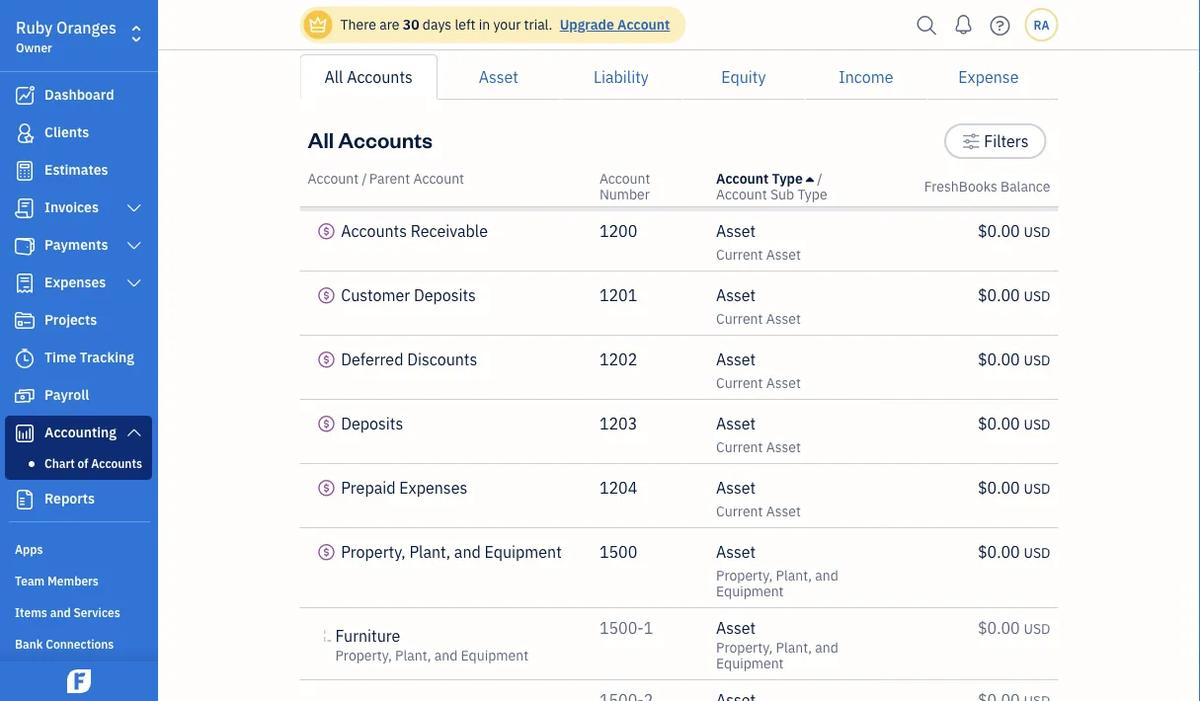 Task type: locate. For each thing, give the bounding box(es) containing it.
3 $0.00 from the top
[[978, 349, 1020, 370]]

30
[[403, 15, 419, 34]]

bank
[[763, 165, 795, 184], [15, 636, 43, 652]]

cash
[[341, 84, 376, 105], [376, 153, 411, 173], [716, 165, 747, 184], [335, 173, 366, 192]]

search image
[[911, 10, 943, 40]]

1 vertical spatial expenses
[[399, 478, 468, 498]]

members
[[47, 573, 99, 589]]

1 asset property, plant, and equipment from the top
[[716, 542, 839, 601]]

expenses down payments link at top
[[44, 273, 106, 291]]

accounts right of
[[91, 455, 142, 471]]

−$60.00 up freshbooks balance
[[959, 145, 1020, 165]]

chart of accounts link
[[9, 452, 148, 475]]

/
[[362, 169, 367, 188], [817, 169, 823, 188]]

$0.00 usd for 1500
[[978, 542, 1051, 563]]

0 horizontal spatial /
[[362, 169, 367, 188]]

2 asset property, plant, and equipment from the top
[[716, 618, 839, 673]]

customer
[[341, 285, 410, 306]]

1 −$60.00 from the top
[[959, 84, 1020, 105]]

type
[[772, 169, 803, 188], [798, 185, 828, 204]]

4 usd from the top
[[1024, 287, 1051, 305]]

0 horizontal spatial bank
[[15, 636, 43, 652]]

3 $0.00 usd from the top
[[978, 349, 1051, 370]]

3 current from the top
[[716, 374, 763, 392]]

5 usd from the top
[[1024, 351, 1051, 370]]

$0.00 usd for 1200
[[978, 221, 1051, 242]]

0 vertical spatial −$60.00 usd
[[959, 84, 1051, 105]]

chevron large down image right payments
[[125, 238, 143, 254]]

estimates link
[[5, 153, 152, 189]]

all accounts
[[325, 67, 413, 87], [308, 125, 433, 153]]

projects
[[44, 311, 97, 329]]

ra
[[1034, 17, 1050, 33]]

usd for 1203
[[1024, 415, 1051, 434]]

current for 1200
[[716, 246, 763, 264]]

crown image
[[308, 14, 329, 35]]

payments link
[[5, 228, 152, 264]]

account sub type
[[716, 185, 828, 204]]

$0.00 usd for 1201
[[978, 285, 1051, 306]]

deposits
[[414, 285, 476, 306], [341, 414, 403, 434]]

7 $0.00 usd from the top
[[978, 618, 1051, 639]]

7 $0.00 from the top
[[978, 618, 1020, 639]]

accounting
[[44, 423, 117, 442]]

2 −$60.00 usd from the top
[[959, 145, 1051, 165]]

chevron large down image up chart of accounts
[[125, 425, 143, 441]]

apps
[[15, 541, 43, 557]]

reports link
[[5, 482, 152, 518]]

connections
[[46, 636, 114, 652]]

1 horizontal spatial deposits
[[414, 285, 476, 306]]

$0.00 for 1202
[[978, 349, 1020, 370]]

/ left parent
[[362, 169, 367, 188]]

1 chevron large down image from the top
[[125, 238, 143, 254]]

2 asset current asset from the top
[[716, 285, 801, 328]]

chevron large down image right the invoices
[[125, 201, 143, 216]]

0 vertical spatial chevron large down image
[[125, 201, 143, 216]]

2 current from the top
[[716, 310, 763, 328]]

all accounts down there at top
[[325, 67, 413, 87]]

−$60.00 usd up filters
[[959, 84, 1051, 105]]

0 vertical spatial bank
[[763, 165, 795, 184]]

$0.00 for 1200
[[978, 221, 1020, 242]]

plant, inside the furniture property, plant, and equipment
[[395, 647, 431, 665]]

type left caretup image
[[772, 169, 803, 188]]

$0.00 for 1203
[[978, 414, 1020, 434]]

petty
[[335, 153, 372, 173]]

all left petty
[[308, 125, 334, 153]]

$0.00 for 1500-1
[[978, 618, 1020, 639]]

accounts down the are
[[347, 67, 413, 87]]

days
[[423, 15, 452, 34]]

account
[[618, 15, 670, 34], [308, 169, 359, 188], [413, 169, 464, 188], [600, 169, 651, 188], [716, 169, 769, 188], [716, 185, 767, 204]]

6 $0.00 from the top
[[978, 542, 1020, 563]]

expenses right prepaid
[[399, 478, 468, 498]]

$0.00 for 1500
[[978, 542, 1020, 563]]

bank up sub
[[763, 165, 795, 184]]

bank connections
[[15, 636, 114, 652]]

/ right caretup image
[[817, 169, 823, 188]]

1000
[[600, 84, 638, 105]]

expenses link
[[5, 266, 152, 301]]

1 $0.00 usd from the top
[[978, 221, 1051, 242]]

1500-
[[600, 618, 644, 639]]

cash left "&"
[[716, 165, 747, 184]]

cash & bank
[[716, 165, 795, 184]]

prepaid
[[341, 478, 396, 498]]

current for 1202
[[716, 374, 763, 392]]

client image
[[13, 124, 37, 143]]

−$60.00
[[959, 84, 1020, 105], [959, 145, 1020, 165]]

3 usd from the top
[[1024, 223, 1051, 241]]

payment image
[[13, 236, 37, 256]]

1 current from the top
[[716, 246, 763, 264]]

0 vertical spatial asset property, plant, and equipment
[[716, 542, 839, 601]]

−$60.00 for asset
[[959, 84, 1020, 105]]

accounts inside 'main' element
[[91, 455, 142, 471]]

dashboard link
[[5, 78, 152, 114]]

current for 1201
[[716, 310, 763, 328]]

ruby oranges owner
[[16, 17, 116, 55]]

time tracking
[[44, 348, 134, 367]]

5 current from the top
[[716, 502, 763, 521]]

payments
[[44, 236, 108, 254]]

5 $0.00 usd from the top
[[978, 478, 1051, 498]]

2 / from the left
[[817, 169, 823, 188]]

your
[[493, 15, 521, 34]]

account for account number
[[600, 169, 651, 188]]

chevron large down image
[[125, 238, 143, 254], [125, 276, 143, 291]]

4 $0.00 from the top
[[978, 414, 1020, 434]]

chevron large down image inside invoices "link"
[[125, 201, 143, 216]]

1 vertical spatial all accounts
[[308, 125, 433, 153]]

2 $0.00 usd from the top
[[978, 285, 1051, 306]]

1 vertical spatial −$60.00 usd
[[959, 145, 1051, 165]]

0 vertical spatial deposits
[[414, 285, 476, 306]]

ruby
[[16, 17, 53, 38]]

4 $0.00 usd from the top
[[978, 414, 1051, 434]]

deposits down deferred
[[341, 414, 403, 434]]

1 vertical spatial chevron large down image
[[125, 425, 143, 441]]

parent
[[369, 169, 410, 188]]

1200
[[600, 221, 638, 242]]

usd for 1200
[[1024, 223, 1051, 241]]

2 chevron large down image from the top
[[125, 276, 143, 291]]

1 horizontal spatial /
[[817, 169, 823, 188]]

all accounts inside button
[[325, 67, 413, 87]]

0 vertical spatial all accounts
[[325, 67, 413, 87]]

0 vertical spatial −$60.00
[[959, 84, 1020, 105]]

prepaid expenses
[[341, 478, 468, 498]]

accounts
[[347, 67, 413, 87], [338, 125, 433, 153], [341, 221, 407, 242], [91, 455, 142, 471]]

chevron large down image inside accounting link
[[125, 425, 143, 441]]

items and services link
[[5, 597, 152, 626]]

asset property, plant, and equipment
[[716, 542, 839, 601], [716, 618, 839, 673]]

1 −$60.00 usd from the top
[[959, 84, 1051, 105]]

1 $0.00 from the top
[[978, 221, 1020, 242]]

settings image
[[962, 129, 981, 153]]

clients
[[44, 123, 89, 141]]

1 vertical spatial chevron large down image
[[125, 276, 143, 291]]

1 asset current asset from the top
[[716, 221, 801, 264]]

2 chevron large down image from the top
[[125, 425, 143, 441]]

−$60.00 usd up freshbooks balance
[[959, 145, 1051, 165]]

0 vertical spatial expenses
[[44, 273, 106, 291]]

and inside the furniture property, plant, and equipment
[[434, 647, 458, 665]]

4 asset current asset from the top
[[716, 414, 801, 456]]

items and services
[[15, 605, 120, 621]]

all accounts up account / parent account
[[308, 125, 433, 153]]

and inside 'main' element
[[50, 605, 71, 621]]

8 usd from the top
[[1024, 544, 1051, 562]]

apps link
[[5, 534, 152, 563]]

2 $0.00 from the top
[[978, 285, 1020, 306]]

−$60.00 up the filters dropdown button
[[959, 84, 1020, 105]]

1 usd from the top
[[1024, 86, 1051, 105]]

account for account / parent account
[[308, 169, 359, 188]]

5 $0.00 from the top
[[978, 478, 1020, 498]]

main element
[[0, 0, 207, 702]]

income
[[839, 67, 894, 87]]

chevron large down image
[[125, 201, 143, 216], [125, 425, 143, 441]]

3 asset current asset from the top
[[716, 349, 801, 392]]

4 current from the top
[[716, 438, 763, 456]]

−$60.00 usd
[[959, 84, 1051, 105], [959, 145, 1051, 165]]

$0.00
[[978, 221, 1020, 242], [978, 285, 1020, 306], [978, 349, 1020, 370], [978, 414, 1020, 434], [978, 478, 1020, 498], [978, 542, 1020, 563], [978, 618, 1020, 639]]

5 asset current asset from the top
[[716, 478, 801, 521]]

$0.00 usd
[[978, 221, 1051, 242], [978, 285, 1051, 306], [978, 349, 1051, 370], [978, 414, 1051, 434], [978, 478, 1051, 498], [978, 542, 1051, 563], [978, 618, 1051, 639]]

chevron large down image for accounting
[[125, 425, 143, 441]]

usd for 1500
[[1024, 544, 1051, 562]]

freshbooks balance
[[925, 177, 1051, 196]]

6 usd from the top
[[1024, 415, 1051, 434]]

chart image
[[13, 424, 37, 444]]

upgrade account link
[[556, 15, 670, 34]]

invoice image
[[13, 199, 37, 218]]

notifications image
[[948, 5, 980, 44]]

9 usd from the top
[[1024, 620, 1051, 638]]

bank down items at bottom left
[[15, 636, 43, 652]]

all down crown image
[[325, 67, 343, 87]]

freshbooks image
[[63, 670, 95, 694]]

bank inside 'main' element
[[15, 636, 43, 652]]

filters button
[[945, 124, 1047, 159]]

expense image
[[13, 274, 37, 293]]

1201
[[600, 285, 638, 306]]

chevron large down image down payments link at top
[[125, 276, 143, 291]]

asset current asset for 1204
[[716, 478, 801, 521]]

dashboard
[[44, 85, 114, 104]]

left
[[455, 15, 476, 34]]

tracking
[[80, 348, 134, 367]]

freshbooks
[[925, 177, 998, 196]]

2 −$60.00 from the top
[[959, 145, 1020, 165]]

0 vertical spatial all
[[325, 67, 343, 87]]

1 vertical spatial −$60.00
[[959, 145, 1020, 165]]

accounts inside button
[[347, 67, 413, 87]]

$0.00 usd for 1203
[[978, 414, 1051, 434]]

petty cash cash
[[335, 153, 411, 192]]

cash left parent
[[335, 173, 366, 192]]

equipment
[[485, 542, 562, 563], [716, 582, 784, 601], [461, 647, 529, 665], [716, 655, 784, 673]]

plant,
[[409, 542, 451, 563], [776, 567, 812, 585], [776, 639, 812, 657], [395, 647, 431, 665]]

asset current asset
[[716, 221, 801, 264], [716, 285, 801, 328], [716, 349, 801, 392], [716, 414, 801, 456], [716, 478, 801, 521]]

−$60.00 for cash & bank
[[959, 145, 1020, 165]]

1 chevron large down image from the top
[[125, 201, 143, 216]]

chevron large down image for expenses
[[125, 276, 143, 291]]

asset current asset for 1202
[[716, 349, 801, 392]]

current for 1204
[[716, 502, 763, 521]]

1 horizontal spatial bank
[[763, 165, 795, 184]]

1 vertical spatial asset property, plant, and equipment
[[716, 618, 839, 673]]

7 usd from the top
[[1024, 480, 1051, 498]]

usd for 1204
[[1024, 480, 1051, 498]]

ra button
[[1025, 8, 1059, 41]]

account type
[[716, 169, 803, 188]]

items
[[15, 605, 47, 621]]

0 horizontal spatial deposits
[[341, 414, 403, 434]]

deposits up discounts
[[414, 285, 476, 306]]

1 vertical spatial bank
[[15, 636, 43, 652]]

projects link
[[5, 303, 152, 339]]

1 vertical spatial all
[[308, 125, 334, 153]]

asset
[[479, 67, 519, 87], [716, 84, 756, 105], [716, 221, 756, 242], [766, 246, 801, 264], [716, 285, 756, 306], [766, 310, 801, 328], [716, 349, 756, 370], [766, 374, 801, 392], [716, 414, 756, 434], [766, 438, 801, 456], [716, 478, 756, 498], [766, 502, 801, 521], [716, 542, 756, 563], [716, 618, 756, 639]]

liability
[[594, 67, 649, 87]]

0 horizontal spatial expenses
[[44, 273, 106, 291]]

0 vertical spatial chevron large down image
[[125, 238, 143, 254]]

6 $0.00 usd from the top
[[978, 542, 1051, 563]]



Task type: describe. For each thing, give the bounding box(es) containing it.
of
[[78, 455, 88, 471]]

chart of accounts
[[44, 455, 142, 471]]

1 / from the left
[[362, 169, 367, 188]]

filters
[[984, 131, 1029, 152]]

account / parent account
[[308, 169, 464, 188]]

are
[[380, 15, 400, 34]]

oranges
[[56, 17, 116, 38]]

asset property, plant, and equipment for 1500
[[716, 542, 839, 601]]

type right sub
[[798, 185, 828, 204]]

go to help image
[[985, 10, 1016, 40]]

chevron large down image for payments
[[125, 238, 143, 254]]

chart
[[44, 455, 75, 471]]

1 vertical spatial deposits
[[341, 414, 403, 434]]

chevron large down image for invoices
[[125, 201, 143, 216]]

accounting link
[[5, 416, 152, 452]]

number
[[600, 185, 650, 204]]

$0.00 for 1201
[[978, 285, 1020, 306]]

usd for 1202
[[1024, 351, 1051, 370]]

furniture property, plant, and equipment
[[335, 626, 529, 665]]

estimates
[[44, 161, 108, 179]]

payroll link
[[5, 378, 152, 414]]

all inside button
[[325, 67, 343, 87]]

in
[[479, 15, 490, 34]]

dashboard image
[[13, 86, 37, 106]]

project image
[[13, 311, 37, 331]]

team
[[15, 573, 45, 589]]

asset current asset for 1201
[[716, 285, 801, 328]]

account for account sub type
[[716, 185, 767, 204]]

cash right petty
[[376, 153, 411, 173]]

1
[[644, 618, 653, 639]]

asset current asset for 1203
[[716, 414, 801, 456]]

services
[[74, 605, 120, 621]]

expenses inside 'main' element
[[44, 273, 106, 291]]

discounts
[[407, 349, 477, 370]]

accounts up account / parent account
[[338, 125, 433, 153]]

all accounts button
[[300, 54, 438, 100]]

property, plant, and equipment
[[341, 542, 562, 563]]

asset button
[[438, 54, 560, 100]]

1 horizontal spatial expenses
[[399, 478, 468, 498]]

clients link
[[5, 116, 152, 151]]

cash up petty
[[341, 84, 376, 105]]

money image
[[13, 386, 37, 406]]

invoices
[[44, 198, 99, 216]]

expense
[[959, 67, 1019, 87]]

asset inside button
[[479, 67, 519, 87]]

equipment inside the furniture property, plant, and equipment
[[461, 647, 529, 665]]

payroll
[[44, 386, 89, 404]]

sub
[[771, 185, 794, 204]]

equity button
[[683, 54, 805, 100]]

there are 30 days left in your trial. upgrade account
[[340, 15, 670, 34]]

usd for 1201
[[1024, 287, 1051, 305]]

receivable
[[411, 221, 488, 242]]

team members link
[[5, 565, 152, 595]]

−$60.00 usd for asset
[[959, 84, 1051, 105]]

deferred discounts
[[341, 349, 477, 370]]

account type button
[[716, 169, 814, 188]]

accounts down account / parent account
[[341, 221, 407, 242]]

liability button
[[560, 54, 683, 100]]

$0.00 usd for 1500-1
[[978, 618, 1051, 639]]

invoices link
[[5, 191, 152, 226]]

upgrade
[[560, 15, 614, 34]]

$0.00 for 1204
[[978, 478, 1020, 498]]

$0.00 usd for 1204
[[978, 478, 1051, 498]]

asset property, plant, and equipment for 1500-1
[[716, 618, 839, 673]]

owner
[[16, 40, 52, 55]]

1500-1
[[600, 618, 653, 639]]

trial.
[[524, 15, 553, 34]]

current for 1203
[[716, 438, 763, 456]]

−$60.00 usd for cash & bank
[[959, 145, 1051, 165]]

&
[[750, 165, 760, 184]]

time
[[44, 348, 76, 367]]

accounts receivable
[[341, 221, 488, 242]]

expense button
[[928, 54, 1050, 100]]

team members
[[15, 573, 99, 589]]

usd for 1500-1
[[1024, 620, 1051, 638]]

property, inside the furniture property, plant, and equipment
[[335, 647, 392, 665]]

account for account type
[[716, 169, 769, 188]]

customer deposits
[[341, 285, 476, 306]]

furniture
[[335, 626, 401, 647]]

1204
[[600, 478, 638, 498]]

1500
[[600, 542, 638, 563]]

usd for 1000
[[1024, 86, 1051, 105]]

2 usd from the top
[[1024, 147, 1051, 165]]

reports
[[44, 490, 95, 508]]

there
[[340, 15, 376, 34]]

1202
[[600, 349, 638, 370]]

caretup image
[[806, 171, 814, 187]]

deferred
[[341, 349, 404, 370]]

time tracking link
[[5, 341, 152, 376]]

1203
[[600, 414, 638, 434]]

estimate image
[[13, 161, 37, 181]]

report image
[[13, 490, 37, 510]]

asset current asset for 1200
[[716, 221, 801, 264]]

bank connections link
[[5, 628, 152, 658]]

$0.00 usd for 1202
[[978, 349, 1051, 370]]

income button
[[805, 54, 928, 100]]

timer image
[[13, 349, 37, 369]]



Task type: vqa. For each thing, say whether or not it's contained in the screenshot.


